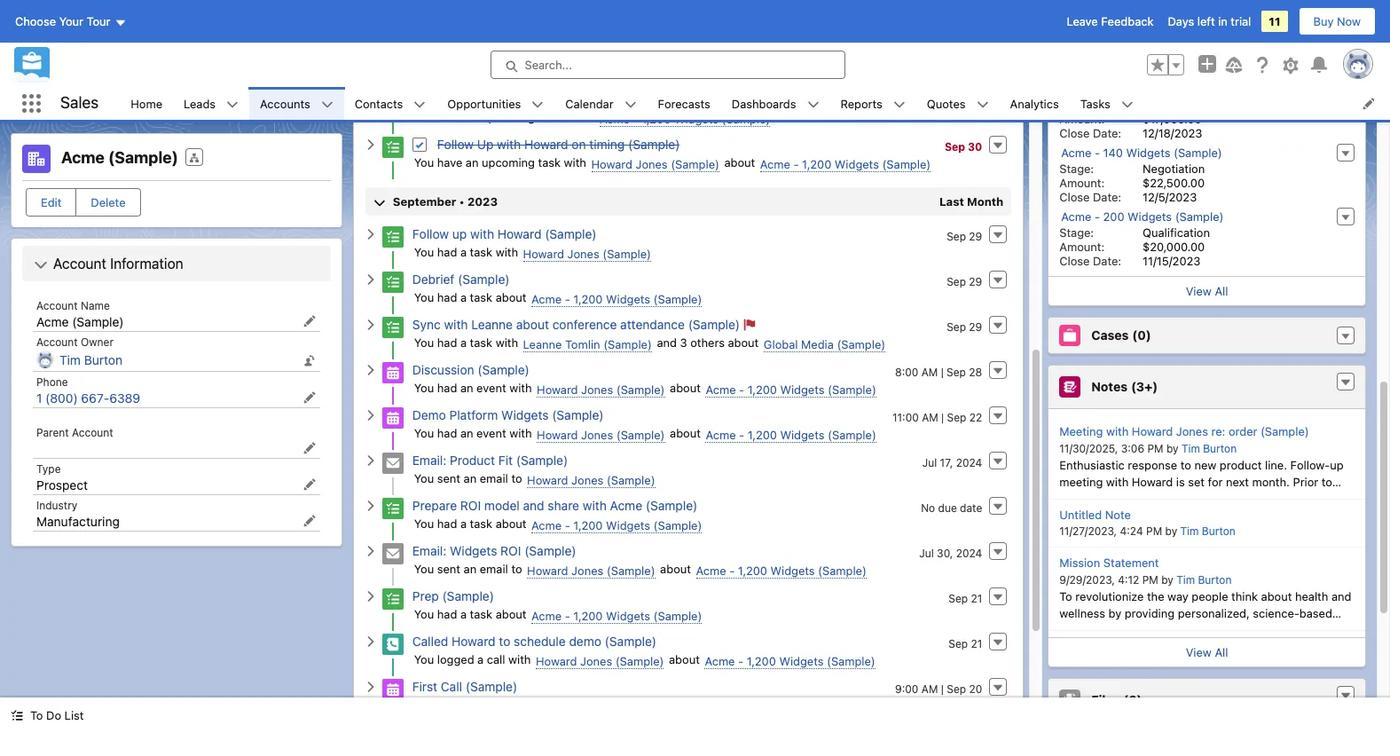 Task type: locate. For each thing, give the bounding box(es) containing it.
howard down tomlin
[[537, 382, 578, 397]]

0 vertical spatial date:
[[1093, 126, 1122, 140]]

11
[[1269, 14, 1281, 28]]

9 you from the top
[[414, 517, 434, 531]]

howard down the email: widgets roi (sample)
[[527, 564, 568, 578]]

you inside you have an upcoming task with howard jones (sample) about acme - 1,200 widgets (sample)
[[414, 155, 434, 170]]

next
[[1226, 475, 1250, 489], [1060, 492, 1083, 506]]

email: widgets roi (sample)
[[412, 543, 577, 558]]

3 amount: from the top
[[1060, 240, 1105, 254]]

howard up the prepare roi model and share with acme (sample) link
[[527, 473, 568, 487]]

an for 8:00 am | sep 28 howard jones (sample) link
[[461, 381, 474, 395]]

task image for sep 29
[[382, 317, 404, 338]]

| left 28
[[941, 366, 944, 379]]

pm inside untitled note 11/27/2023, 4:24 pm by tim burton
[[1147, 524, 1163, 538]]

view all link down personalized,
[[1049, 637, 1366, 666]]

1 vertical spatial jul
[[920, 547, 934, 560]]

| for widgets
[[942, 411, 944, 424]]

tasks
[[1081, 96, 1111, 110]]

to inside you sent an email to howard jones (sample) about acme - 1,200 widgets (sample)
[[512, 562, 522, 576]]

3 you from the top
[[414, 245, 434, 259]]

date: up the 140
[[1093, 126, 1122, 140]]

with inside you had a task with leanne tomlin (sample) and 3 others about global media (sample)
[[496, 335, 518, 350]]

a inside 'you had a task with howard jones (sample)'
[[461, 245, 467, 259]]

2 you had a task about acme - 1,200 widgets (sample) from the top
[[414, 517, 702, 532]]

0 vertical spatial sent
[[437, 471, 461, 485]]

had down demo in the left bottom of the page
[[437, 426, 457, 440]]

reports link
[[830, 87, 894, 120]]

you down prepare
[[414, 517, 434, 531]]

1 vertical spatial up
[[1331, 457, 1344, 472]]

2 task image from the top
[[382, 272, 404, 293]]

acme (sample) down account name
[[36, 314, 124, 329]]

amount: inside "qualification amount:"
[[1060, 240, 1105, 254]]

roi down "model"
[[501, 543, 521, 558]]

1 sep 29 from the top
[[947, 230, 983, 243]]

2 all from the top
[[1215, 645, 1229, 659]]

(3+)
[[1132, 379, 1158, 394]]

email: for email: product fit (sample)
[[412, 453, 447, 468]]

on
[[572, 137, 586, 152]]

2024 for email: widgets roi (sample)
[[956, 547, 983, 560]]

1 vertical spatial pm
[[1147, 524, 1163, 538]]

1 date: from the top
[[1093, 126, 1122, 140]]

sync
[[412, 317, 441, 332]]

1 horizontal spatial to
[[1060, 589, 1073, 603]]

email image for email: widgets roi (sample)
[[382, 543, 404, 565]]

had up discussion
[[437, 335, 457, 350]]

to left list
[[30, 708, 43, 722]]

0 vertical spatial do
[[1238, 509, 1253, 524]]

jones down 'share'
[[572, 564, 604, 578]]

0 vertical spatial sep 29
[[947, 230, 983, 243]]

close inside $20,000.00 close date:
[[1060, 254, 1090, 268]]

0 vertical spatial (0)
[[1133, 328, 1152, 343]]

task image for no due date
[[382, 498, 404, 519]]

sep 29 for debrief (sample)
[[947, 275, 983, 288]]

pm for note
[[1147, 524, 1163, 538]]

8:00
[[895, 366, 919, 379]]

howard inside you have an upcoming task with howard jones (sample) about acme - 1,200 widgets (sample)
[[591, 157, 633, 171]]

1 event image from the top
[[382, 362, 404, 384]]

proposal
[[1214, 492, 1261, 506]]

upcoming up up
[[482, 110, 535, 124]]

phone
[[36, 375, 68, 389]]

1 vertical spatial view all
[[1186, 645, 1229, 659]]

list
[[120, 87, 1391, 120]]

discussion
[[412, 362, 474, 377]]

0 vertical spatial roi
[[460, 498, 481, 513]]

0 vertical spatial acme (sample)
[[61, 148, 178, 167]]

1 vertical spatial to
[[30, 708, 43, 722]]

$22,500.00
[[1143, 176, 1205, 190]]

jones left re:
[[1177, 424, 1209, 438]]

quotes link
[[917, 87, 977, 120]]

had down debrief (sample) on the left top
[[437, 290, 457, 304]]

leads
[[184, 96, 216, 110]]

tim inside mission statement 9/29/2023, 4:12 pm by tim burton to revolutionize the way people think about health and wellness by providing personalized, science-based solutions that empower individuals to take control of their own health.
[[1177, 573, 1195, 586]]

task image
[[382, 226, 404, 248], [382, 272, 404, 293]]

3 you had a task about acme - 1,200 widgets (sample) from the top
[[414, 607, 702, 623]]

you logged a call with howard jones (sample) about acme - 1,200 widgets (sample)
[[414, 652, 876, 668]]

acme - 200 widgets (sample)
[[1062, 209, 1224, 224]]

meeting with howard jones re: order (sample) 11/30/2025, 3:06 pm by tim burton enthusiastic response to new product line. follow-up meeting with howard is set for next month. prior to next meeting, need to: send proposal to howard's team make adjustments to demo do run through with anne and jason
[[1060, 424, 1345, 541]]

burton inside mission statement 9/29/2023, 4:12 pm by tim burton to revolutionize the way people think about health and wellness by providing personalized, science-based solutions that empower individuals to take control of their own health.
[[1198, 573, 1232, 586]]

task image for debrief
[[382, 272, 404, 293]]

0 vertical spatial 29
[[969, 230, 983, 243]]

pm for statement
[[1143, 573, 1159, 586]]

2 had from the top
[[437, 290, 457, 304]]

sent up prep (sample) link
[[437, 562, 461, 576]]

2 sep 29 from the top
[[947, 275, 983, 288]]

task image down "contacts" list item
[[382, 137, 404, 158]]

1 vertical spatial email
[[480, 562, 508, 576]]

roi left "model"
[[460, 498, 481, 513]]

1 vertical spatial follow
[[412, 226, 449, 241]]

3 sep 29 from the top
[[947, 320, 983, 334]]

1 vertical spatial sep 21
[[949, 637, 983, 651]]

1 task image from the top
[[382, 137, 404, 158]]

2 sent from the top
[[437, 562, 461, 576]]

by
[[1167, 442, 1179, 455], [1166, 524, 1178, 538], [1162, 573, 1174, 586], [1109, 606, 1122, 620]]

task image
[[382, 137, 404, 158], [382, 317, 404, 338], [382, 498, 404, 519], [382, 589, 404, 610]]

files
[[1092, 692, 1120, 707]]

group
[[1147, 54, 1185, 75]]

through
[[1277, 509, 1319, 524]]

to left take
[[1249, 623, 1260, 638]]

with
[[497, 137, 521, 152], [564, 155, 587, 170], [470, 226, 494, 241], [496, 245, 518, 259], [444, 317, 468, 332], [496, 335, 518, 350], [510, 381, 532, 395], [1107, 424, 1129, 438], [510, 426, 532, 440], [1107, 475, 1129, 489], [583, 498, 607, 513], [1323, 509, 1345, 524], [509, 652, 531, 666]]

0 vertical spatial event
[[477, 381, 506, 395]]

jones inside 'you sent an email to howard jones (sample)'
[[572, 473, 604, 487]]

howard up logged at the left bottom
[[452, 634, 496, 649]]

2 email: from the top
[[412, 543, 447, 558]]

0 vertical spatial leanne
[[471, 317, 513, 332]]

0 vertical spatial close
[[1060, 126, 1090, 140]]

upcoming inside you have an upcoming task with howard jones (sample) about acme - 1,200 widgets (sample)
[[482, 155, 535, 170]]

3 event image from the top
[[382, 679, 404, 700]]

upcoming
[[482, 110, 535, 124], [482, 155, 535, 170]]

discussion (sample) link
[[412, 362, 530, 377]]

0 horizontal spatial next
[[1060, 492, 1083, 506]]

with up discussion (sample)
[[496, 335, 518, 350]]

an inside you have an upcoming task with howard jones (sample) about acme - 1,200 widgets (sample)
[[466, 155, 479, 170]]

have for you have an upcoming task about acme - 1,200 widgets (sample)
[[437, 110, 463, 124]]

have for you have an upcoming task with howard jones (sample) about acme - 1,200 widgets (sample)
[[437, 155, 463, 170]]

2024 right 17,
[[956, 456, 983, 469]]

1 vertical spatial stage:
[[1060, 225, 1094, 240]]

0 vertical spatial view all
[[1186, 284, 1229, 298]]

event image left discussion
[[382, 362, 404, 384]]

an inside 'you sent an email to howard jones (sample)'
[[464, 471, 477, 485]]

about inside mission statement 9/29/2023, 4:12 pm by tim burton to revolutionize the way people think about health and wellness by providing personalized, science-based solutions that empower individuals to take control of their own health.
[[1262, 589, 1292, 603]]

0 vertical spatial view
[[1186, 284, 1212, 298]]

2 email image from the top
[[382, 543, 404, 565]]

am
[[922, 366, 938, 379], [922, 411, 939, 424], [922, 682, 938, 696]]

task image left the sync
[[382, 317, 404, 338]]

1 close from the top
[[1060, 126, 1090, 140]]

$20,000.00
[[1143, 240, 1205, 254]]

first
[[412, 679, 438, 694]]

0 vertical spatial amount:
[[1060, 112, 1105, 126]]

2 vertical spatial sep 29
[[947, 320, 983, 334]]

2 event from the top
[[477, 426, 506, 440]]

you down the sync
[[414, 335, 434, 350]]

1 email image from the top
[[382, 453, 404, 474]]

1 vertical spatial next
[[1060, 492, 1083, 506]]

with inside you have an upcoming task with howard jones (sample) about acme - 1,200 widgets (sample)
[[564, 155, 587, 170]]

4 task image from the top
[[382, 589, 404, 610]]

account information
[[53, 256, 184, 272]]

sent down product
[[437, 471, 461, 485]]

meeting
[[1060, 475, 1103, 489]]

2 vertical spatial date:
[[1093, 254, 1122, 268]]

1 vertical spatial 21
[[971, 637, 983, 651]]

and right health
[[1332, 589, 1352, 603]]

0 horizontal spatial to
[[30, 708, 43, 722]]

view all
[[1186, 284, 1229, 298], [1186, 645, 1229, 659]]

20
[[969, 682, 983, 696]]

1 view all from the top
[[1186, 284, 1229, 298]]

home
[[131, 96, 162, 110]]

0 horizontal spatial up
[[452, 226, 467, 241]]

account for account owner
[[36, 335, 78, 349]]

stage: inside acme - 140 widgets (sample) element
[[1060, 162, 1094, 176]]

an inside you sent an email to howard jones (sample) about acme - 1,200 widgets (sample)
[[464, 562, 477, 576]]

jones up 'share'
[[572, 473, 604, 487]]

with right the sync
[[444, 317, 468, 332]]

email: left product
[[412, 453, 447, 468]]

tim up new in the right of the page
[[1182, 442, 1201, 455]]

1 2024 from the top
[[956, 456, 983, 469]]

am right '11:00'
[[922, 411, 939, 424]]

howard jones (sample) link for sep 21
[[536, 654, 664, 669]]

forecasts link
[[647, 87, 721, 120]]

text default image inside account information dropdown button
[[34, 259, 48, 273]]

1 vertical spatial event image
[[382, 408, 404, 429]]

up
[[477, 137, 494, 152]]

and left 3
[[657, 335, 677, 350]]

acme inside you sent an email to howard jones (sample) about acme - 1,200 widgets (sample)
[[696, 564, 726, 578]]

product
[[450, 453, 495, 468]]

follow for follow up with howard (sample)
[[412, 226, 449, 241]]

have up september  •  2023 at the top left of the page
[[437, 155, 463, 170]]

a inside you had a task with leanne tomlin (sample) and 3 others about global media (sample)
[[461, 335, 467, 350]]

follow left up
[[437, 137, 474, 152]]

1 you from the top
[[414, 110, 434, 124]]

1 vertical spatial am
[[922, 411, 939, 424]]

2 event image from the top
[[382, 408, 404, 429]]

pm down adjustments
[[1147, 524, 1163, 538]]

pm up the the
[[1143, 573, 1159, 586]]

(0) for cases (0)
[[1133, 328, 1152, 343]]

task image for sep 30
[[382, 137, 404, 158]]

0 vertical spatial email image
[[382, 453, 404, 474]]

jul for email: widgets roi (sample)
[[920, 547, 934, 560]]

and down 'you sent an email to howard jones (sample)'
[[523, 498, 545, 513]]

acme inside you have an upcoming task with howard jones (sample) about acme - 1,200 widgets (sample)
[[760, 157, 791, 171]]

task up "discussion (sample)" link
[[470, 335, 493, 350]]

task inside you have an upcoming task about acme - 1,200 widgets (sample)
[[538, 110, 561, 124]]

email down the email: widgets roi (sample)
[[480, 562, 508, 576]]

tim up way
[[1177, 573, 1195, 586]]

close up acme - 200 widgets (sample)
[[1060, 190, 1090, 204]]

opportunities link
[[437, 87, 532, 120]]

1 vertical spatial upcoming
[[482, 155, 535, 170]]

upcoming down up
[[482, 155, 535, 170]]

email for you sent an email to howard jones (sample) about acme - 1,200 widgets (sample)
[[480, 562, 508, 576]]

with up demo platform widgets (sample)
[[510, 381, 532, 395]]

2 date: from the top
[[1093, 190, 1122, 204]]

acme inside you have an upcoming task about acme - 1,200 widgets (sample)
[[600, 112, 630, 126]]

10 you from the top
[[414, 562, 434, 576]]

tim inside untitled note 11/27/2023, 4:24 pm by tim burton
[[1181, 524, 1199, 538]]

1 vertical spatial view
[[1186, 645, 1212, 659]]

acme - 200 widgets (sample) element
[[1049, 206, 1366, 270]]

1 all from the top
[[1215, 284, 1229, 298]]

tim inside meeting with howard jones re: order (sample) 11/30/2025, 3:06 pm by tim burton enthusiastic response to new product line. follow-up meeting with howard is set for next month. prior to next meeting, need to: send proposal to howard's team make adjustments to demo do run through with anne and jason
[[1182, 442, 1201, 455]]

view all down the individuals
[[1186, 645, 1229, 659]]

2 21 from the top
[[971, 637, 983, 651]]

negotiation
[[1143, 162, 1205, 176]]

with inside you logged a call with howard jones (sample) about acme - 1,200 widgets (sample)
[[509, 652, 531, 666]]

| left 20 at the right of page
[[941, 682, 944, 696]]

information
[[110, 256, 184, 272]]

you inside 'you sent an email to howard jones (sample)'
[[414, 471, 434, 485]]

2 vertical spatial 29
[[969, 320, 983, 334]]

0 vertical spatial task image
[[382, 226, 404, 248]]

1 vertical spatial date:
[[1093, 190, 1122, 204]]

had up debrief (sample) link at left top
[[437, 245, 457, 259]]

tim down send
[[1181, 524, 1199, 538]]

all down acme - 200 widgets (sample) element
[[1215, 284, 1229, 298]]

view inside notes element
[[1186, 645, 1212, 659]]

and
[[657, 335, 677, 350], [523, 498, 545, 513], [1091, 527, 1111, 541], [1332, 589, 1352, 603]]

conference
[[553, 317, 617, 332]]

3 date: from the top
[[1093, 254, 1122, 268]]

howard down response
[[1132, 475, 1173, 489]]

2 2024 from the top
[[956, 547, 983, 560]]

2 29 from the top
[[969, 275, 983, 288]]

2 vertical spatial |
[[941, 682, 944, 696]]

0 vertical spatial stage:
[[1060, 162, 1094, 176]]

stage: for acme - 200 widgets (sample)
[[1060, 225, 1094, 240]]

had down discussion
[[437, 381, 457, 395]]

11:00
[[893, 411, 919, 424]]

0 vertical spatial 21
[[971, 592, 983, 605]]

1 task image from the top
[[382, 226, 404, 248]]

1 vertical spatial sep 29
[[947, 275, 983, 288]]

2 vertical spatial am
[[922, 682, 938, 696]]

attendance
[[620, 317, 685, 332]]

upcoming for about
[[482, 110, 535, 124]]

event image for discussion
[[382, 362, 404, 384]]

2 view all from the top
[[1186, 645, 1229, 659]]

to
[[1060, 589, 1073, 603], [30, 708, 43, 722]]

contacts list item
[[344, 87, 437, 120]]

task inside you had a task with leanne tomlin (sample) and 3 others about global media (sample)
[[470, 335, 493, 350]]

you up debrief
[[414, 245, 434, 259]]

30
[[968, 140, 983, 154]]

1 vertical spatial event
[[477, 426, 506, 440]]

negotiation amount:
[[1060, 162, 1205, 190]]

1 21 from the top
[[971, 592, 983, 605]]

2 view from the top
[[1186, 645, 1212, 659]]

2 view all link from the top
[[1049, 637, 1366, 666]]

17,
[[940, 456, 953, 469]]

discussion (sample)
[[412, 362, 530, 377]]

2 vertical spatial close
[[1060, 254, 1090, 268]]

1 vertical spatial |
[[942, 411, 944, 424]]

1 email: from the top
[[412, 453, 447, 468]]

0 vertical spatial demo
[[1205, 509, 1235, 524]]

2 amount: from the top
[[1060, 176, 1105, 190]]

of
[[1330, 623, 1341, 638]]

amount: inside negotiation amount:
[[1060, 176, 1105, 190]]

task down the follow up with howard (sample) link
[[470, 245, 493, 259]]

0 vertical spatial sep 21
[[949, 592, 983, 605]]

people
[[1192, 589, 1229, 603]]

by up way
[[1162, 573, 1174, 586]]

3 had from the top
[[437, 335, 457, 350]]

pm inside mission statement 9/29/2023, 4:12 pm by tim burton to revolutionize the way people think about health and wellness by providing personalized, science-based solutions that empower individuals to take control of their own health.
[[1143, 573, 1159, 586]]

howard jones (sample) link down 'share'
[[527, 564, 655, 579]]

1 vertical spatial 29
[[969, 275, 983, 288]]

0 vertical spatial have
[[437, 110, 463, 124]]

1 horizontal spatial next
[[1226, 475, 1250, 489]]

date:
[[1093, 126, 1122, 140], [1093, 190, 1122, 204], [1093, 254, 1122, 268]]

1 horizontal spatial leanne
[[523, 337, 562, 351]]

event image left first
[[382, 679, 404, 700]]

1 horizontal spatial up
[[1331, 457, 1344, 472]]

to up wellness
[[1060, 589, 1073, 603]]

1 horizontal spatial do
[[1238, 509, 1253, 524]]

12/18/2023
[[1143, 126, 1203, 140]]

email image for email: product fit (sample)
[[382, 453, 404, 474]]

2 sep 21 from the top
[[949, 637, 983, 651]]

1 vertical spatial close
[[1060, 190, 1090, 204]]

upcoming inside you have an upcoming task about acme - 1,200 widgets (sample)
[[482, 110, 535, 124]]

parent
[[36, 426, 69, 439]]

1 vertical spatial (0)
[[1124, 692, 1143, 707]]

1 vertical spatial email image
[[382, 543, 404, 565]]

0 vertical spatial all
[[1215, 284, 1229, 298]]

3 close from the top
[[1060, 254, 1090, 268]]

task image down the september
[[382, 226, 404, 248]]

jones inside you sent an email to howard jones (sample) about acme - 1,200 widgets (sample)
[[572, 564, 604, 578]]

2 stage: from the top
[[1060, 225, 1094, 240]]

close inside $22,500.00 close date:
[[1060, 190, 1090, 204]]

3 task image from the top
[[382, 498, 404, 519]]

stage: down acme - 200 widgets (sample) link on the top right of page
[[1060, 225, 1094, 240]]

8 you from the top
[[414, 471, 434, 485]]

1 vertical spatial you had a task about acme - 1,200 widgets (sample)
[[414, 517, 702, 532]]

next up team
[[1060, 492, 1083, 506]]

1 stage: from the top
[[1060, 162, 1094, 176]]

4 you from the top
[[414, 290, 434, 304]]

1 vertical spatial email:
[[412, 543, 447, 558]]

reports list item
[[830, 87, 917, 120]]

about inside you sent an email to howard jones (sample) about acme - 1,200 widgets (sample)
[[660, 562, 691, 576]]

1 vertical spatial have
[[437, 155, 463, 170]]

a left call
[[478, 652, 484, 666]]

have inside you have an upcoming task with howard jones (sample) about acme - 1,200 widgets (sample)
[[437, 155, 463, 170]]

task inside you have an upcoming task with howard jones (sample) about acme - 1,200 widgets (sample)
[[538, 155, 561, 170]]

1 have from the top
[[437, 110, 463, 124]]

howard down timing in the top left of the page
[[591, 157, 633, 171]]

0 vertical spatial you had a task about acme - 1,200 widgets (sample)
[[414, 290, 702, 306]]

prepare roi model and share with acme (sample) link
[[412, 498, 698, 513]]

2 you from the top
[[414, 155, 434, 170]]

debrief (sample) link
[[412, 272, 510, 287]]

howard inside you logged a call with howard jones (sample) about acme - 1,200 widgets (sample)
[[536, 654, 577, 668]]

close down tasks link
[[1060, 126, 1090, 140]]

0 vertical spatial up
[[452, 226, 467, 241]]

tim burton link
[[59, 352, 123, 368], [1182, 442, 1237, 455], [1181, 524, 1236, 538], [1177, 573, 1232, 586]]

0 vertical spatial 2024
[[956, 456, 983, 469]]

need
[[1136, 492, 1163, 506]]

up right line.
[[1331, 457, 1344, 472]]

follow up with howard on timing (sample) link
[[437, 137, 680, 152]]

6 you from the top
[[414, 381, 434, 395]]

account left name
[[36, 299, 78, 312]]

1 vertical spatial do
[[46, 708, 61, 722]]

1 vertical spatial sent
[[437, 562, 461, 576]]

howard inside 'you had a task with howard jones (sample)'
[[523, 247, 564, 261]]

0 horizontal spatial do
[[46, 708, 61, 722]]

0 horizontal spatial roi
[[460, 498, 481, 513]]

text default image
[[414, 98, 426, 111], [532, 98, 544, 111], [624, 98, 637, 111], [894, 98, 906, 111], [977, 98, 989, 111], [1122, 98, 1134, 111], [365, 138, 377, 150], [365, 318, 377, 331], [365, 363, 377, 376], [365, 409, 377, 421], [365, 454, 377, 466], [365, 545, 377, 557], [365, 590, 377, 602], [365, 635, 377, 647], [365, 680, 377, 693]]

jones up 'you sent an email to howard jones (sample)'
[[581, 428, 613, 442]]

- inside you sent an email to howard jones (sample) about acme - 1,200 widgets (sample)
[[730, 564, 735, 578]]

an down the email: widgets roi (sample)
[[464, 562, 477, 576]]

september
[[393, 194, 456, 209]]

2 email from the top
[[480, 562, 508, 576]]

date: for 140
[[1093, 190, 1122, 204]]

with down on
[[564, 155, 587, 170]]

5 you from the top
[[414, 335, 434, 350]]

1 had from the top
[[437, 245, 457, 259]]

you up prepare
[[414, 471, 434, 485]]

1,200 inside you have an upcoming task with howard jones (sample) about acme - 1,200 widgets (sample)
[[802, 157, 832, 171]]

1 email from the top
[[480, 471, 508, 485]]

reports
[[841, 96, 883, 110]]

an up up
[[466, 110, 479, 124]]

task
[[538, 110, 561, 124], [538, 155, 561, 170], [470, 245, 493, 259], [470, 290, 493, 304], [470, 335, 493, 350], [470, 517, 493, 531], [470, 607, 493, 621]]

howard jones (sample) link up 'share'
[[527, 473, 655, 488]]

0 vertical spatial next
[[1226, 475, 1250, 489]]

view down 11/15/2023
[[1186, 284, 1212, 298]]

by inside meeting with howard jones re: order (sample) 11/30/2025, 3:06 pm by tim burton enthusiastic response to new product line. follow-up meeting with howard is set for next month. prior to next meeting, need to: send proposal to howard's team make adjustments to demo do run through with anne and jason
[[1167, 442, 1179, 455]]

0 vertical spatial you had an event with howard jones (sample) about acme - 1,200 widgets (sample)
[[414, 381, 877, 397]]

9/29/2023,
[[1060, 573, 1115, 586]]

event image
[[382, 362, 404, 384], [382, 408, 404, 429], [382, 679, 404, 700]]

11:00 am | sep 22
[[893, 411, 983, 424]]

1 vertical spatial all
[[1215, 645, 1229, 659]]

1 upcoming from the top
[[482, 110, 535, 124]]

calendar list item
[[555, 87, 647, 120]]

2 vertical spatial pm
[[1143, 573, 1159, 586]]

date: inside $22,500.00 close date:
[[1093, 190, 1122, 204]]

acme - 140 widgets (sample) element
[[1049, 142, 1366, 206]]

cases
[[1092, 328, 1129, 343]]

0 vertical spatial view all link
[[1049, 276, 1366, 305]]

widgets inside you sent an email to howard jones (sample) about acme - 1,200 widgets (sample)
[[771, 564, 815, 578]]

email inside 'you sent an email to howard jones (sample)'
[[480, 471, 508, 485]]

science-
[[1253, 606, 1300, 620]]

do down proposal
[[1238, 509, 1253, 524]]

21
[[971, 592, 983, 605], [971, 637, 983, 651]]

1 vertical spatial 2024
[[956, 547, 983, 560]]

1 amount: from the top
[[1060, 112, 1105, 126]]

tasks list item
[[1070, 87, 1145, 120]]

1 sep 21 from the top
[[949, 592, 983, 605]]

to down fit
[[512, 471, 522, 485]]

0 horizontal spatial leanne
[[471, 317, 513, 332]]

1 vertical spatial roi
[[501, 543, 521, 558]]

text default image inside the 'to do list' 'button'
[[11, 709, 23, 722]]

you down called
[[414, 652, 434, 666]]

2 task image from the top
[[382, 317, 404, 338]]

an down "platform"
[[461, 426, 474, 440]]

jones up "conference"
[[568, 247, 600, 261]]

text default image
[[226, 98, 239, 111], [321, 98, 333, 111], [807, 98, 820, 111], [365, 228, 377, 240], [34, 259, 48, 273], [365, 273, 377, 285], [1340, 377, 1352, 389], [365, 499, 377, 512], [1340, 689, 1352, 702], [11, 709, 23, 722]]

1
[[36, 390, 42, 406]]

0 horizontal spatial demo
[[569, 634, 602, 649]]

11 you from the top
[[414, 607, 434, 621]]

12 you from the top
[[414, 652, 434, 666]]

date: down 200
[[1093, 254, 1122, 268]]

howard jones (sample) link down the 'schedule'
[[536, 654, 664, 669]]

widgets inside you have an upcoming task with howard jones (sample) about acme - 1,200 widgets (sample)
[[835, 157, 879, 171]]

$20,000.00 close date:
[[1060, 240, 1205, 268]]

you had a task with leanne tomlin (sample) and 3 others about global media (sample)
[[414, 335, 886, 351]]

do
[[1238, 509, 1253, 524], [46, 708, 61, 722]]

date: up 200
[[1093, 190, 1122, 204]]

0 vertical spatial upcoming
[[482, 110, 535, 124]]

1 vertical spatial view all link
[[1049, 637, 1366, 666]]

howard down the 'schedule'
[[536, 654, 577, 668]]

called
[[412, 634, 448, 649]]

2 vertical spatial event image
[[382, 679, 404, 700]]

2 vertical spatial you had a task about acme - 1,200 widgets (sample)
[[414, 607, 702, 623]]

0 vertical spatial email
[[480, 471, 508, 485]]

1 vertical spatial leanne
[[523, 337, 562, 351]]

howard jones (sample) link for 8:00 am | sep 28
[[537, 382, 665, 398]]

1 horizontal spatial demo
[[1205, 509, 1235, 524]]

with right 'share'
[[583, 498, 607, 513]]

1 sent from the top
[[437, 471, 461, 485]]

howard jones (sample) link for jul 17, 2024
[[527, 473, 655, 488]]

- inside you have an upcoming task about acme - 1,200 widgets (sample)
[[633, 112, 639, 126]]

1 vertical spatial task image
[[382, 272, 404, 293]]

close inside the $17,000.00 close date:
[[1060, 126, 1090, 140]]

4:24
[[1120, 524, 1144, 538]]

line.
[[1266, 457, 1288, 472]]

had down prep (sample) link
[[437, 607, 457, 621]]

1 horizontal spatial roi
[[501, 543, 521, 558]]

2 close from the top
[[1060, 190, 1090, 204]]

roi
[[460, 498, 481, 513], [501, 543, 521, 558]]

1 view from the top
[[1186, 284, 1212, 298]]

howard jones (sample) link for jul 30, 2024
[[527, 564, 655, 579]]

2 have from the top
[[437, 155, 463, 170]]

(sample) inside you have an upcoming task about acme - 1,200 widgets (sample)
[[722, 112, 771, 126]]

have inside you have an upcoming task about acme - 1,200 widgets (sample)
[[437, 110, 463, 124]]

date: for 200
[[1093, 254, 1122, 268]]

about inside you have an upcoming task about acme - 1,200 widgets (sample)
[[564, 110, 595, 124]]

0 vertical spatial am
[[922, 366, 938, 379]]

0 vertical spatial follow
[[437, 137, 474, 152]]

accounts link
[[249, 87, 321, 120]]

email for you sent an email to howard jones (sample)
[[480, 471, 508, 485]]

0 vertical spatial pm
[[1148, 442, 1164, 455]]

with up meeting,
[[1107, 475, 1129, 489]]

1 vertical spatial amount:
[[1060, 176, 1105, 190]]

leanne down sync with leanne about conference attendance (sample) link
[[523, 337, 562, 351]]

dashboards list item
[[721, 87, 830, 120]]

0 vertical spatial to
[[1060, 589, 1073, 603]]

3 29 from the top
[[969, 320, 983, 334]]

owner
[[81, 335, 114, 349]]

you up prep
[[414, 562, 434, 576]]

text default image inside dashboards list item
[[807, 98, 820, 111]]

2 upcoming from the top
[[482, 155, 535, 170]]

delete
[[91, 195, 126, 209]]

1 29 from the top
[[969, 230, 983, 243]]

opportunities list item
[[437, 87, 555, 120]]

0 vertical spatial jul
[[923, 456, 937, 469]]

up inside meeting with howard jones re: order (sample) 11/30/2025, 3:06 pm by tim burton enthusiastic response to new product line. follow-up meeting with howard is set for next month. prior to next meeting, need to: send proposal to howard's team make adjustments to demo do run through with anne and jason
[[1331, 457, 1344, 472]]

accounts
[[260, 96, 310, 110]]

date: inside $20,000.00 close date:
[[1093, 254, 1122, 268]]

mission
[[1060, 556, 1101, 570]]

view all down 11/15/2023
[[1186, 284, 1229, 298]]

demo platform widgets (sample)
[[412, 407, 604, 423]]

jones down leanne tomlin (sample) link
[[581, 382, 613, 397]]

choose your tour
[[15, 14, 110, 28]]

21 for about
[[971, 637, 983, 651]]

demo down proposal
[[1205, 509, 1235, 524]]

task image for follow
[[382, 226, 404, 248]]

1 you had a task about acme - 1,200 widgets (sample) from the top
[[414, 290, 702, 306]]

acme
[[600, 112, 630, 126], [1062, 146, 1092, 160], [61, 148, 105, 167], [760, 157, 791, 171], [1062, 209, 1092, 224], [532, 292, 562, 306], [36, 314, 69, 329], [706, 382, 736, 397], [706, 428, 736, 442], [610, 498, 643, 513], [532, 518, 562, 532], [696, 564, 726, 578], [532, 609, 562, 623], [705, 654, 735, 668]]

0 vertical spatial event image
[[382, 362, 404, 384]]

an for howard jones (sample) link associated with jul 30, 2024
[[464, 562, 477, 576]]

sent inside 'you sent an email to howard jones (sample)'
[[437, 471, 461, 485]]

stage:
[[1060, 162, 1094, 176], [1060, 225, 1094, 240]]

2 vertical spatial amount:
[[1060, 240, 1105, 254]]

you up the september
[[414, 155, 434, 170]]

name
[[81, 299, 110, 312]]

email image
[[382, 453, 404, 474], [382, 543, 404, 565]]

6 had from the top
[[437, 517, 457, 531]]

0 vertical spatial email:
[[412, 453, 447, 468]]

text default image inside reports list item
[[894, 98, 906, 111]]

demo
[[1205, 509, 1235, 524], [569, 634, 602, 649]]

sent inside you sent an email to howard jones (sample) about acme - 1,200 widgets (sample)
[[437, 562, 461, 576]]

account up account name
[[53, 256, 106, 272]]

text default image inside calendar list item
[[624, 98, 637, 111]]

1 vertical spatial you had an event with howard jones (sample) about acme - 1,200 widgets (sample)
[[414, 426, 877, 442]]

9:00 am | sep 20
[[896, 682, 983, 696]]

29 for debrief (sample)
[[969, 275, 983, 288]]

dashboards link
[[721, 87, 807, 120]]

leave feedback link
[[1067, 14, 1154, 28]]



Task type: describe. For each thing, give the bounding box(es) containing it.
with down howard's
[[1323, 509, 1345, 524]]

contacts
[[355, 96, 403, 110]]

solutions
[[1060, 623, 1108, 638]]

1 you had an event with howard jones (sample) about acme - 1,200 widgets (sample) from the top
[[414, 381, 877, 397]]

trial
[[1231, 14, 1252, 28]]

analytics
[[1010, 96, 1059, 110]]

(sample) inside 'you had a task with howard jones (sample)'
[[603, 247, 651, 261]]

account name
[[36, 299, 110, 312]]

text default image inside 'accounts' list item
[[321, 98, 333, 111]]

leads list item
[[173, 87, 249, 120]]

list containing home
[[120, 87, 1391, 120]]

about inside you had a task with leanne tomlin (sample) and 3 others about global media (sample)
[[728, 335, 759, 350]]

with right up
[[497, 137, 521, 152]]

all inside notes element
[[1215, 645, 1229, 659]]

no due date
[[921, 501, 983, 515]]

to up 'is'
[[1181, 457, 1192, 472]]

task down "model"
[[470, 517, 493, 531]]

text default image inside quotes list item
[[977, 98, 989, 111]]

7 you from the top
[[414, 426, 434, 440]]

21 for you had a task about acme - 1,200 widgets (sample)
[[971, 592, 983, 605]]

howard jones (sample) link up "conference"
[[523, 247, 651, 262]]

you had a task about acme - 1,200 widgets (sample) for prep (sample)
[[414, 607, 702, 623]]

call
[[441, 679, 462, 694]]

delete button
[[76, 188, 141, 217]]

howard inside you sent an email to howard jones (sample) about acme - 1,200 widgets (sample)
[[527, 564, 568, 578]]

search...
[[525, 58, 572, 72]]

account down 667-
[[72, 426, 113, 439]]

burton inside meeting with howard jones re: order (sample) 11/30/2025, 3:06 pm by tim burton enthusiastic response to new product line. follow-up meeting with howard is set for next month. prior to next meeting, need to: send proposal to howard's team make adjustments to demo do run through with anne and jason
[[1204, 442, 1237, 455]]

task inside 'you had a task with howard jones (sample)'
[[470, 245, 493, 259]]

account for account information
[[53, 256, 106, 272]]

0 vertical spatial |
[[941, 366, 944, 379]]

edit button
[[26, 188, 77, 217]]

amount: for acme - 140 widgets (sample)
[[1060, 176, 1105, 190]]

to inside 'you sent an email to howard jones (sample)'
[[512, 471, 522, 485]]

a inside you logged a call with howard jones (sample) about acme - 1,200 widgets (sample)
[[478, 652, 484, 666]]

now
[[1337, 14, 1361, 28]]

stage: for acme - 140 widgets (sample)
[[1060, 162, 1094, 176]]

(sample) inside meeting with howard jones re: order (sample) 11/30/2025, 3:06 pm by tim burton enthusiastic response to new product line. follow-up meeting with howard is set for next month. prior to next meeting, need to: send proposal to howard's team make adjustments to demo do run through with anne and jason
[[1261, 424, 1310, 438]]

leave
[[1067, 14, 1098, 28]]

set
[[1189, 475, 1205, 489]]

am for widgets
[[922, 411, 939, 424]]

about inside you have an upcoming task with howard jones (sample) about acme - 1,200 widgets (sample)
[[725, 155, 755, 170]]

sales
[[60, 93, 99, 112]]

enthusiastic
[[1060, 457, 1125, 472]]

4:12
[[1118, 573, 1140, 586]]

widgets inside you logged a call with howard jones (sample) about acme - 1,200 widgets (sample)
[[780, 654, 824, 668]]

12/5/2023
[[1143, 190, 1197, 204]]

a down prep (sample) link
[[461, 607, 467, 621]]

task down prep (sample) link
[[470, 607, 493, 621]]

close for acme - 140 widgets (sample)
[[1060, 190, 1090, 204]]

email: for email: widgets roi (sample)
[[412, 543, 447, 558]]

revolutionize
[[1076, 589, 1144, 603]]

1 (800) 667-6389 link
[[36, 390, 140, 406]]

edit industry image
[[303, 515, 316, 527]]

howard left on
[[524, 137, 568, 152]]

text default image inside opportunities list item
[[532, 98, 544, 111]]

first call (sample) link
[[412, 679, 518, 694]]

howard up 'you had a task with howard jones (sample)'
[[498, 226, 542, 241]]

you sent an email to howard jones (sample)
[[414, 471, 655, 487]]

tomlin
[[565, 337, 600, 351]]

howard jones (sample) link up 'you sent an email to howard jones (sample)'
[[537, 428, 665, 443]]

account for account name
[[36, 299, 78, 312]]

leads link
[[173, 87, 226, 120]]

you inside you logged a call with howard jones (sample) about acme - 1,200 widgets (sample)
[[414, 652, 434, 666]]

11/30/2025,
[[1060, 442, 1119, 455]]

and inside mission statement 9/29/2023, 4:12 pm by tim burton to revolutionize the way people think about health and wellness by providing personalized, science-based solutions that empower individuals to take control of their own health.
[[1332, 589, 1352, 603]]

to down month. at right bottom
[[1264, 492, 1275, 506]]

1 vertical spatial demo
[[569, 634, 602, 649]]

text default image inside "contacts" list item
[[414, 98, 426, 111]]

accounts list item
[[249, 87, 344, 120]]

to up call
[[499, 634, 511, 649]]

you inside you had a task with leanne tomlin (sample) and 3 others about global media (sample)
[[414, 335, 434, 350]]

an inside you have an upcoming task about acme - 1,200 widgets (sample)
[[466, 110, 479, 124]]

view all link inside notes element
[[1049, 637, 1366, 666]]

with inside 'you had a task with howard jones (sample)'
[[496, 245, 518, 259]]

view all inside notes element
[[1186, 645, 1229, 659]]

debrief
[[412, 272, 455, 287]]

and inside meeting with howard jones re: order (sample) 11/30/2025, 3:06 pm by tim burton enthusiastic response to new product line. follow-up meeting with howard is set for next month. prior to next meeting, need to: send proposal to howard's team make adjustments to demo do run through with anne and jason
[[1091, 527, 1111, 541]]

follow-
[[1291, 457, 1331, 472]]

leave feedback
[[1067, 14, 1154, 28]]

1 event from the top
[[477, 381, 506, 395]]

providing
[[1125, 606, 1175, 620]]

list
[[64, 708, 84, 722]]

notes element
[[1048, 365, 1367, 667]]

to inside mission statement 9/29/2023, 4:12 pm by tim burton to revolutionize the way people think about health and wellness by providing personalized, science-based solutions that empower individuals to take control of their own health.
[[1060, 589, 1073, 603]]

tim burton link down owner
[[59, 352, 123, 368]]

fit
[[499, 453, 513, 468]]

do inside 'button'
[[46, 708, 61, 722]]

logged call image
[[382, 634, 404, 655]]

howard jones (sample) link for sep 30
[[591, 157, 720, 172]]

platform
[[450, 407, 498, 423]]

burton down owner
[[84, 352, 123, 367]]

task image for sep 21
[[382, 589, 404, 610]]

schedule
[[514, 634, 566, 649]]

a down debrief (sample) on the left top
[[461, 290, 467, 304]]

called howard to schedule demo (sample)
[[412, 634, 657, 649]]

text default image inside notes element
[[1340, 377, 1352, 389]]

calendar
[[566, 96, 614, 110]]

by inside untitled note 11/27/2023, 4:24 pm by tim burton
[[1166, 524, 1178, 538]]

individuals
[[1189, 623, 1246, 638]]

edit
[[41, 195, 62, 209]]

a up the email: widgets roi (sample)
[[461, 517, 467, 531]]

1,200 inside you have an upcoming task about acme - 1,200 widgets (sample)
[[642, 112, 671, 126]]

sep 21 for you had a task about acme - 1,200 widgets (sample)
[[949, 592, 983, 605]]

prep
[[412, 588, 439, 604]]

make
[[1090, 509, 1119, 524]]

sep 21 for about
[[949, 637, 983, 651]]

5 had from the top
[[437, 426, 457, 440]]

with down '2023'
[[470, 226, 494, 241]]

email: widgets roi (sample) link
[[412, 543, 577, 558]]

upcoming for with
[[482, 155, 535, 170]]

140
[[1104, 146, 1123, 160]]

order
[[1229, 424, 1258, 438]]

quotes list item
[[917, 87, 1000, 120]]

howard up 3:06
[[1132, 424, 1173, 438]]

tour
[[87, 14, 110, 28]]

pm inside meeting with howard jones re: order (sample) 11/30/2025, 3:06 pm by tim burton enthusiastic response to new product line. follow-up meeting with howard is set for next month. prior to next meeting, need to: send proposal to howard's team make adjustments to demo do run through with anne and jason
[[1148, 442, 1164, 455]]

jones inside 'you had a task with howard jones (sample)'
[[568, 247, 600, 261]]

to down send
[[1191, 509, 1202, 524]]

2024 for email: product fit (sample)
[[956, 456, 983, 469]]

1 view all link from the top
[[1049, 276, 1366, 305]]

you inside you sent an email to howard jones (sample) about acme - 1,200 widgets (sample)
[[414, 562, 434, 576]]

you had a task about acme - 1,200 widgets (sample) for prepare roi model and share with acme (sample)
[[414, 517, 702, 532]]

| for (sample)
[[941, 682, 944, 696]]

leanne inside you had a task with leanne tomlin (sample) and 3 others about global media (sample)
[[523, 337, 562, 351]]

notes
[[1092, 379, 1128, 394]]

howard inside 'you sent an email to howard jones (sample)'
[[527, 473, 568, 487]]

1 vertical spatial acme (sample)
[[36, 314, 124, 329]]

date: inside the $17,000.00 close date:
[[1093, 126, 1122, 140]]

days left in trial
[[1168, 14, 1252, 28]]

(0) for files (0)
[[1124, 692, 1143, 707]]

share
[[548, 498, 580, 513]]

high-priority task image
[[744, 318, 756, 331]]

do inside meeting with howard jones re: order (sample) 11/30/2025, 3:06 pm by tim burton enthusiastic response to new product line. follow-up meeting with howard is set for next month. prior to next meeting, need to: send proposal to howard's team make adjustments to demo do run through with anne and jason
[[1238, 509, 1253, 524]]

qualification
[[1143, 225, 1210, 240]]

is
[[1177, 475, 1185, 489]]

follow up with howard (sample) link
[[412, 226, 597, 241]]

debrief (sample)
[[412, 272, 510, 287]]

- inside you logged a call with howard jones (sample) about acme - 1,200 widgets (sample)
[[738, 654, 744, 668]]

acme - 140 widgets (sample) link
[[1062, 146, 1223, 161]]

had inside 'you had a task with howard jones (sample)'
[[437, 245, 457, 259]]

task down debrief (sample) on the left top
[[470, 290, 493, 304]]

left
[[1198, 14, 1215, 28]]

to do list button
[[0, 698, 94, 733]]

to inside mission statement 9/29/2023, 4:12 pm by tim burton to revolutionize the way people think about health and wellness by providing personalized, science-based solutions that empower individuals to take control of their own health.
[[1249, 623, 1260, 638]]

you had a task about acme - 1,200 widgets (sample) for debrief (sample)
[[414, 290, 702, 306]]

health
[[1296, 589, 1329, 603]]

an for sep 30's howard jones (sample) link
[[466, 155, 479, 170]]

type
[[36, 462, 61, 476]]

sent for you sent an email to howard jones (sample)
[[437, 471, 461, 485]]

that
[[1112, 623, 1133, 638]]

demo inside meeting with howard jones re: order (sample) 11/30/2025, 3:06 pm by tim burton enthusiastic response to new product line. follow-up meeting with howard is set for next month. prior to next meeting, need to: send proposal to howard's team make adjustments to demo do run through with anne and jason
[[1205, 509, 1235, 524]]

prep (sample)
[[412, 588, 494, 604]]

global media (sample) link
[[764, 337, 886, 352]]

edit parent account image
[[303, 442, 316, 454]]

sep 29 for follow up with howard (sample)
[[947, 230, 983, 243]]

text default image inside leads list item
[[226, 98, 239, 111]]

howard up 'you sent an email to howard jones (sample)'
[[537, 428, 578, 442]]

tim burton link for 11/30/2025, 3:06 pm
[[1182, 442, 1237, 455]]

you had a task with howard jones (sample)
[[414, 245, 651, 261]]

media
[[801, 337, 834, 351]]

tim burton link for 9/29/2023, 4:12 pm
[[1177, 573, 1232, 586]]

cases image
[[1060, 325, 1081, 346]]

call
[[487, 652, 505, 666]]

model
[[484, 498, 520, 513]]

to do list
[[30, 708, 84, 722]]

prospect
[[36, 477, 88, 493]]

you have an upcoming task about acme - 1,200 widgets (sample)
[[414, 110, 771, 126]]

in
[[1219, 14, 1228, 28]]

sent for you sent an email to howard jones (sample) about acme - 1,200 widgets (sample)
[[437, 562, 461, 576]]

to right prior in the right of the page
[[1322, 475, 1333, 489]]

close for acme - 200 widgets (sample)
[[1060, 254, 1090, 268]]

7 had from the top
[[437, 607, 457, 621]]

jul for email: product fit (sample)
[[923, 456, 937, 469]]

acme inside you logged a call with howard jones (sample) about acme - 1,200 widgets (sample)
[[705, 654, 735, 668]]

amount: for acme - 200 widgets (sample)
[[1060, 240, 1105, 254]]

edit account name image
[[303, 315, 316, 327]]

2 you had an event with howard jones (sample) about acme - 1,200 widgets (sample) from the top
[[414, 426, 877, 442]]

edit type image
[[303, 478, 316, 491]]

(sample) inside 'you sent an email to howard jones (sample)'
[[607, 473, 655, 487]]

burton inside untitled note 11/27/2023, 4:24 pm by tim burton
[[1202, 524, 1236, 538]]

1,200 inside you sent an email to howard jones (sample) about acme - 1,200 widgets (sample)
[[738, 564, 768, 578]]

own
[[1087, 641, 1110, 655]]

tim burton link for 11/27/2023, 4:24 pm
[[1181, 524, 1236, 538]]

and inside you had a task with leanne tomlin (sample) and 3 others about global media (sample)
[[657, 335, 677, 350]]

with up 3:06
[[1107, 424, 1129, 438]]

you inside 'you had a task with howard jones (sample)'
[[414, 245, 434, 259]]

667-
[[81, 390, 109, 406]]

follow for follow up with howard on timing (sample)
[[437, 137, 474, 152]]

empower
[[1136, 623, 1185, 638]]

widgets inside you have an upcoming task about acme - 1,200 widgets (sample)
[[674, 112, 719, 126]]

to inside 'button'
[[30, 708, 43, 722]]

29 for follow up with howard (sample)
[[969, 230, 983, 243]]

notes (3+)
[[1092, 379, 1158, 394]]

event image for demo
[[382, 408, 404, 429]]

re:
[[1212, 424, 1226, 438]]

response
[[1128, 457, 1178, 472]]

month.
[[1253, 475, 1290, 489]]

by down revolutionize
[[1109, 606, 1122, 620]]

tim down account owner
[[59, 352, 81, 367]]

about inside you logged a call with howard jones (sample) about acme - 1,200 widgets (sample)
[[669, 652, 700, 666]]

for
[[1208, 475, 1223, 489]]

- inside you have an upcoming task with howard jones (sample) about acme - 1,200 widgets (sample)
[[794, 157, 799, 171]]

an for howard jones (sample) link above 'you sent an email to howard jones (sample)'
[[461, 426, 474, 440]]

forecasts
[[658, 96, 711, 110]]

had inside you had a task with leanne tomlin (sample) and 3 others about global media (sample)
[[437, 335, 457, 350]]

prepare roi model and share with acme (sample)
[[412, 498, 698, 513]]

jones inside you logged a call with howard jones (sample) about acme - 1,200 widgets (sample)
[[580, 654, 612, 668]]

200
[[1104, 209, 1125, 224]]

jones inside you have an upcoming task with howard jones (sample) about acme - 1,200 widgets (sample)
[[636, 157, 668, 171]]

am for (sample)
[[922, 682, 938, 696]]

wellness
[[1060, 606, 1106, 620]]

text default image inside the tasks list item
[[1122, 98, 1134, 111]]

you inside you have an upcoming task about acme - 1,200 widgets (sample)
[[414, 110, 434, 124]]

demo platform widgets (sample) link
[[412, 407, 604, 423]]

•
[[459, 194, 465, 209]]

tasks link
[[1070, 87, 1122, 120]]

edit phone image
[[303, 391, 316, 404]]

with down demo platform widgets (sample)
[[510, 426, 532, 440]]

days
[[1168, 14, 1195, 28]]

4 had from the top
[[437, 381, 457, 395]]

jones inside meeting with howard jones re: order (sample) 11/30/2025, 3:06 pm by tim burton enthusiastic response to new product line. follow-up meeting with howard is set for next month. prior to next meeting, need to: send proposal to howard's team make adjustments to demo do run through with anne and jason
[[1177, 424, 1209, 438]]

1,200 inside you logged a call with howard jones (sample) about acme - 1,200 widgets (sample)
[[747, 654, 776, 668]]

howard's
[[1278, 492, 1328, 506]]



Task type: vqa. For each thing, say whether or not it's contained in the screenshot.
Widgets within the 'You have an upcoming task with Howard Jones (Sample) about Acme - 1,200 Widgets (Sample)'
yes



